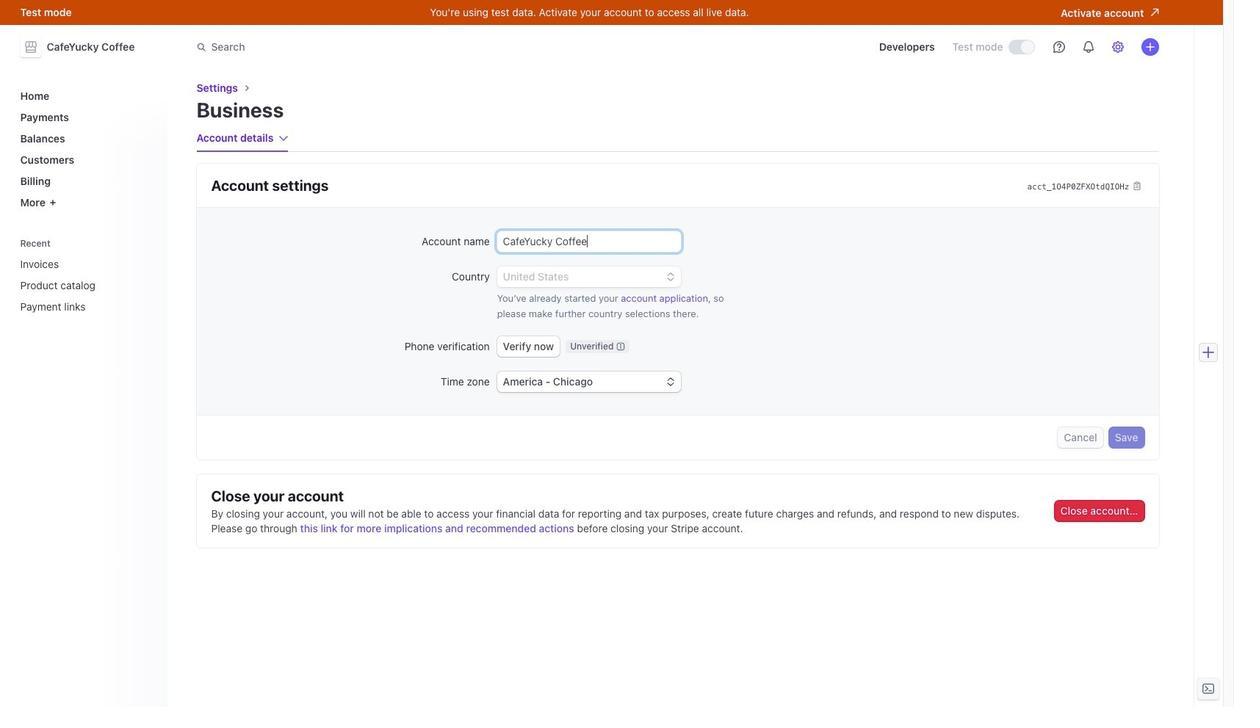 Task type: describe. For each thing, give the bounding box(es) containing it.
Company text field
[[497, 231, 681, 252]]

notifications image
[[1083, 41, 1095, 53]]

core navigation links element
[[14, 84, 158, 215]]

2 recent element from the top
[[14, 252, 158, 319]]



Task type: locate. For each thing, give the bounding box(es) containing it.
settings image
[[1112, 41, 1124, 53]]

Search text field
[[188, 33, 602, 61]]

None search field
[[188, 33, 602, 61]]

1 recent element from the top
[[14, 233, 158, 319]]

clear history image
[[144, 239, 152, 248]]

recent element
[[14, 233, 158, 319], [14, 252, 158, 319]]

Test mode checkbox
[[1009, 40, 1034, 54]]

help image
[[1053, 41, 1065, 53]]



Task type: vqa. For each thing, say whether or not it's contained in the screenshot.
Billing address Memory Lane 1 San Francisco, CA 94158 US
no



